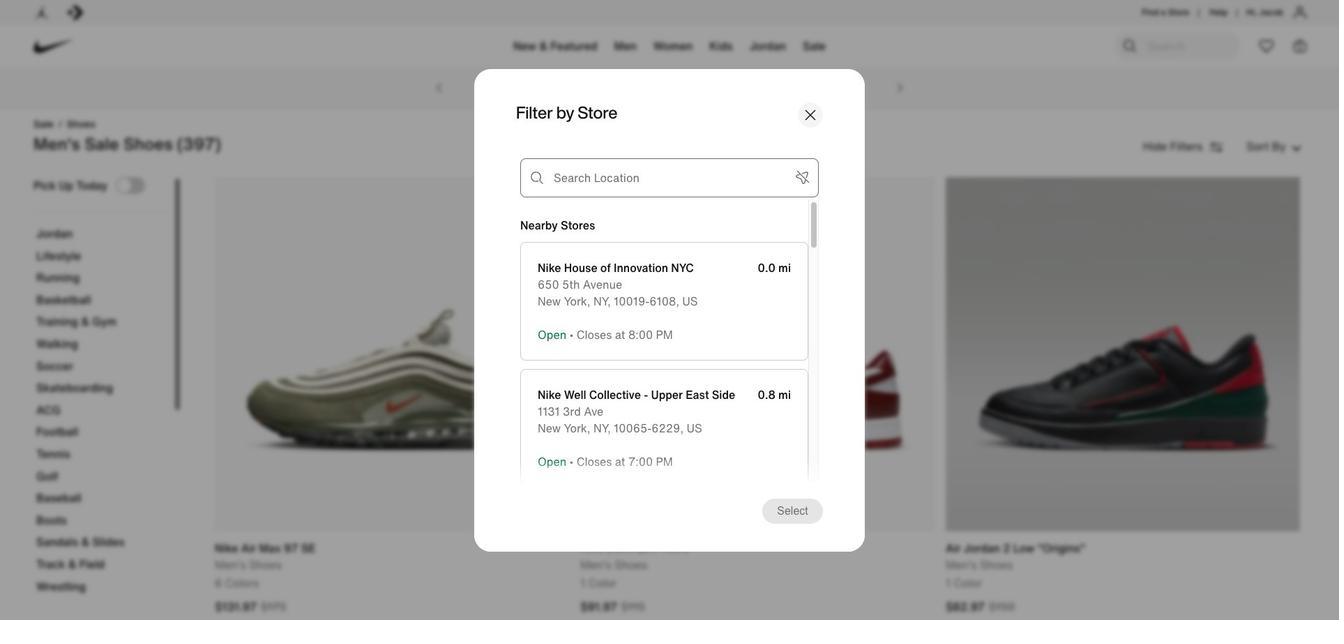 Task type: vqa. For each thing, say whether or not it's contained in the screenshot.
Filter for {text} ELEMENT
yes



Task type: locate. For each thing, give the bounding box(es) containing it.
menu
[[1205, 0, 1234, 25]]

filter for {text} element
[[33, 177, 167, 620]]

converse image
[[67, 4, 84, 21]]

pick up today image
[[117, 179, 131, 193]]

None search field
[[546, 159, 794, 198]]

air jordan 2 low "origins" men's shoes image
[[946, 177, 1301, 532]]

nike home page image
[[27, 19, 81, 74]]

current price $91.97, original price $115 element
[[581, 599, 924, 618]]

location permission denied image
[[794, 170, 811, 187]]

dialog
[[474, 69, 865, 620]]

menu bar
[[237, 28, 1102, 70]]

current price $82.97, original price $150 element
[[946, 599, 1289, 618]]



Task type: describe. For each thing, give the bounding box(es) containing it.
close all modals. image
[[802, 106, 819, 123]]

jordan image
[[33, 4, 50, 21]]

current price $131.97, original price $175 element
[[215, 599, 558, 618]]

nike air max 97 se men's shoes image
[[215, 177, 569, 532]]

sort by element
[[1144, 137, 1306, 156]]

favorites image
[[1259, 38, 1276, 54]]

nike dunk low retro men's shoes image
[[581, 177, 935, 532]]

filter ds image
[[1209, 139, 1225, 156]]

open search modal image
[[1122, 38, 1139, 54]]



